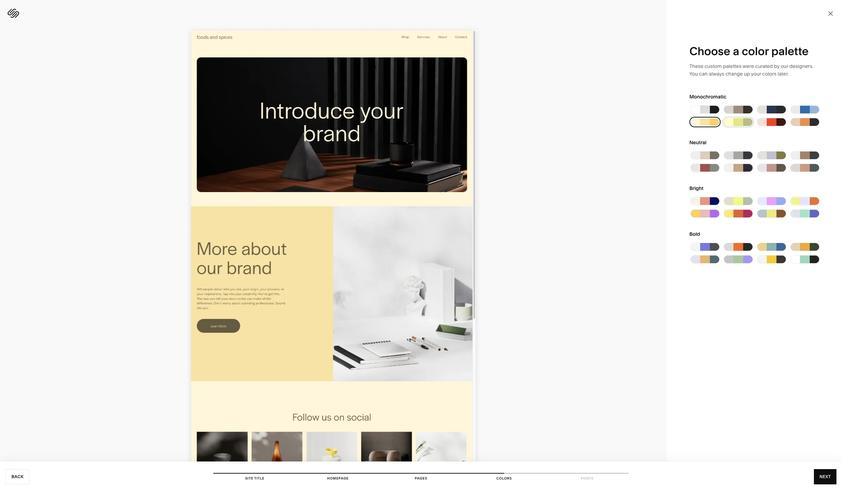 Task type: vqa. For each thing, say whether or not it's contained in the screenshot.
'over' in the "Adobe Caslon Pro The quick brown fox jumps over the lazy dog."
no



Task type: describe. For each thing, give the bounding box(es) containing it.
your
[[752, 71, 762, 77]]

palettes
[[724, 63, 742, 69]]

change
[[726, 71, 743, 77]]

these custom palettes were curated by our designers. you can always change up your colors later.
[[690, 63, 814, 77]]

choose
[[690, 44, 731, 58]]

site title
[[245, 477, 265, 481]]

colors
[[763, 71, 777, 77]]

bright
[[690, 185, 704, 192]]

designers.
[[790, 63, 814, 69]]

title
[[254, 477, 265, 481]]

were
[[743, 63, 755, 69]]

can
[[700, 71, 708, 77]]

bold
[[690, 231, 701, 237]]

up
[[745, 71, 751, 77]]

palette
[[772, 44, 809, 58]]

a
[[734, 44, 740, 58]]

custom
[[705, 63, 722, 69]]

site
[[245, 477, 254, 481]]

homepage
[[327, 477, 349, 481]]



Task type: locate. For each thing, give the bounding box(es) containing it.
next button
[[815, 470, 837, 485]]

back
[[11, 474, 24, 480]]

pages
[[415, 477, 428, 481]]

colors
[[497, 477, 512, 481]]

color
[[742, 44, 769, 58]]

back button
[[6, 470, 30, 485]]

next
[[820, 474, 832, 480]]

our
[[781, 63, 789, 69]]

these
[[690, 63, 704, 69]]

choose a color palette
[[690, 44, 809, 58]]

later.
[[778, 71, 789, 77]]

always
[[709, 71, 725, 77]]

you
[[690, 71, 699, 77]]

curated
[[756, 63, 773, 69]]

neutral
[[690, 140, 707, 146]]

monochromatic
[[690, 94, 727, 100]]

fonts
[[581, 477, 594, 481]]

by
[[775, 63, 780, 69]]



